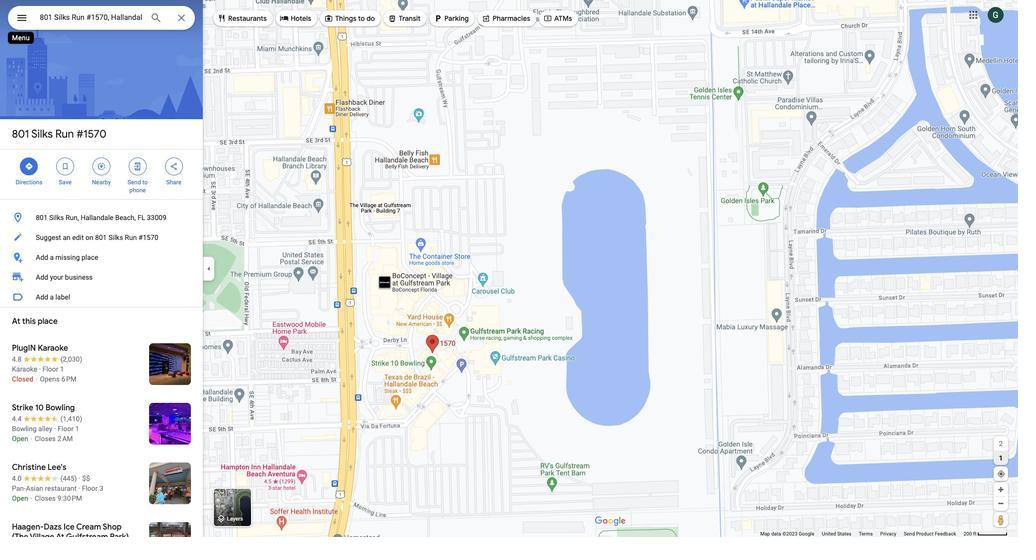 Task type: locate. For each thing, give the bounding box(es) containing it.
footer inside 'google maps' element
[[760, 531, 964, 537]]

2 am
[[57, 435, 73, 443]]

bowling up "(1,410)"
[[45, 403, 75, 413]]

missing
[[55, 254, 80, 262]]

1 horizontal spatial place
[[82, 254, 98, 262]]

2 horizontal spatial 1
[[999, 454, 1003, 462]]

strike
[[12, 403, 33, 413]]

none field inside 801 silks run #1570, hallandale beach, fl 33009 field
[[40, 11, 142, 23]]

#1570
[[76, 127, 107, 141], [139, 234, 158, 242]]

suggest an edit on 801 silks run #1570 button
[[0, 228, 203, 248]]

floor down price: moderate image
[[82, 485, 98, 493]]

an
[[63, 234, 70, 242]]

add
[[36, 254, 48, 262], [36, 273, 48, 281], [36, 293, 48, 301]]


[[543, 13, 552, 24]]

1 vertical spatial a
[[50, 293, 54, 301]]

1 vertical spatial run
[[125, 234, 137, 242]]

801 Silks Run #1570, Hallandale Beach, FL 33009 field
[[8, 6, 195, 30]]

closes down asian
[[35, 495, 56, 503]]

silks up 
[[31, 127, 53, 141]]

1 vertical spatial closes
[[35, 495, 56, 503]]

1 vertical spatial floor
[[58, 425, 74, 433]]

1 vertical spatial silks
[[49, 214, 64, 222]]

add a label button
[[0, 287, 203, 307]]

hallandale
[[81, 214, 113, 222]]

0 horizontal spatial at
[[12, 317, 20, 327]]

0 vertical spatial open
[[12, 435, 28, 443]]

1 horizontal spatial at
[[56, 533, 64, 537]]

open down 4.4
[[12, 435, 28, 443]]

1 vertical spatial at
[[56, 533, 64, 537]]

· inside bowling alley · floor 1 open ⋅ closes 2 am
[[54, 425, 56, 433]]

phone
[[129, 187, 146, 194]]

restaurants
[[228, 14, 267, 23]]

4.0 stars 445 reviews image
[[12, 474, 77, 484]]

1 vertical spatial ⋅
[[30, 435, 33, 443]]

· down 4.8 stars 2,030 reviews image
[[39, 365, 41, 373]]

1 a from the top
[[50, 254, 54, 262]]

add left label
[[36, 293, 48, 301]]

 button
[[8, 6, 36, 32]]

hotels
[[291, 14, 311, 23]]

closes down alley
[[35, 435, 56, 443]]

1 add from the top
[[36, 254, 48, 262]]

0 vertical spatial a
[[50, 254, 54, 262]]

silks down beach,
[[108, 234, 123, 242]]

1 horizontal spatial #1570
[[139, 234, 158, 242]]

200
[[964, 532, 972, 537]]

0 vertical spatial send
[[128, 179, 141, 186]]

add left your
[[36, 273, 48, 281]]

801 up "suggest" on the left of the page
[[36, 214, 48, 222]]

1 horizontal spatial to
[[358, 14, 365, 23]]

floor
[[42, 365, 58, 373], [58, 425, 74, 433], [82, 485, 98, 493]]

a left "missing"
[[50, 254, 54, 262]]

0 horizontal spatial run
[[55, 127, 74, 141]]

#1570 up 
[[76, 127, 107, 141]]

⋅ inside the pan-asian restaurant · floor 3 open ⋅ closes 9:30 pm
[[30, 495, 33, 503]]

1 down 2
[[999, 454, 1003, 462]]

1 vertical spatial add
[[36, 273, 48, 281]]

 hotels
[[280, 13, 311, 24]]

0 vertical spatial bowling
[[45, 403, 75, 413]]

haagen-dazs ice cream shop (the village at gulfstream park)
[[12, 523, 129, 537]]

0 horizontal spatial 801
[[12, 127, 29, 141]]

dazs
[[44, 523, 62, 533]]

0 vertical spatial #1570
[[76, 127, 107, 141]]

send inside "send to phone"
[[128, 179, 141, 186]]

0 vertical spatial 1
[[60, 365, 64, 373]]

at
[[12, 317, 20, 327], [56, 533, 64, 537]]

0 horizontal spatial send
[[128, 179, 141, 186]]

at left this at the left bottom
[[12, 317, 20, 327]]

1 vertical spatial 1
[[75, 425, 79, 433]]

place right this at the left bottom
[[38, 317, 58, 327]]

1 horizontal spatial run
[[125, 234, 137, 242]]

· left price: moderate image
[[79, 475, 80, 483]]

1 horizontal spatial karaoke
[[38, 344, 68, 354]]

run down beach,
[[125, 234, 137, 242]]

0 vertical spatial 801
[[12, 127, 29, 141]]

2 open from the top
[[12, 495, 28, 503]]

0 vertical spatial silks
[[31, 127, 53, 141]]

0 vertical spatial add
[[36, 254, 48, 262]]

at inside haagen-dazs ice cream shop (the village at gulfstream park)
[[56, 533, 64, 537]]

map data ©2023 google
[[760, 532, 815, 537]]

add inside 'button'
[[36, 293, 48, 301]]

· inside the pan-asian restaurant · floor 3 open ⋅ closes 9:30 pm
[[78, 485, 80, 493]]

to inside  things to do
[[358, 14, 365, 23]]

to
[[358, 14, 365, 23], [142, 179, 148, 186]]

2 add from the top
[[36, 273, 48, 281]]

open down 'pan-' at the left bottom
[[12, 495, 28, 503]]

1 inside bowling alley · floor 1 open ⋅ closes 2 am
[[75, 425, 79, 433]]

bowling down 4.4
[[12, 425, 37, 433]]

on
[[85, 234, 93, 242]]

place inside button
[[82, 254, 98, 262]]

strike 10 bowling
[[12, 403, 75, 413]]

silks
[[31, 127, 53, 141], [49, 214, 64, 222], [108, 234, 123, 242]]

1 horizontal spatial bowling
[[45, 403, 75, 413]]

karaoke · floor 1 closed ⋅ opens 6 pm
[[12, 365, 77, 383]]

at right village
[[56, 533, 64, 537]]

200 ft
[[964, 532, 977, 537]]

floor up the opens
[[42, 365, 58, 373]]

 transit
[[388, 13, 421, 24]]

karaoke up 4.8 stars 2,030 reviews image
[[38, 344, 68, 354]]

2 1
[[999, 440, 1003, 462]]

send to phone
[[128, 179, 148, 194]]

send left product
[[904, 532, 915, 537]]

2 closes from the top
[[35, 495, 56, 503]]


[[217, 13, 226, 24]]


[[25, 161, 34, 172]]

0 horizontal spatial #1570
[[76, 127, 107, 141]]

1 horizontal spatial 1
[[75, 425, 79, 433]]

share
[[166, 179, 181, 186]]

closes inside the pan-asian restaurant · floor 3 open ⋅ closes 9:30 pm
[[35, 495, 56, 503]]

1 closes from the top
[[35, 435, 56, 443]]

to inside "send to phone"
[[142, 179, 148, 186]]

footer containing map data ©2023 google
[[760, 531, 964, 537]]

to left the do at the top left of page
[[358, 14, 365, 23]]

1 vertical spatial place
[[38, 317, 58, 327]]

1 vertical spatial open
[[12, 495, 28, 503]]

#1570 inside button
[[139, 234, 158, 242]]

closes
[[35, 435, 56, 443], [35, 495, 56, 503]]

add inside button
[[36, 254, 48, 262]]

0 vertical spatial run
[[55, 127, 74, 141]]

show your location image
[[997, 470, 1006, 479]]

floor up 2 am
[[58, 425, 74, 433]]

run,
[[66, 214, 79, 222]]

send up phone
[[128, 179, 141, 186]]

0 vertical spatial to
[[358, 14, 365, 23]]

1 up '6 pm'
[[60, 365, 64, 373]]

801 for 801 silks run #1570
[[12, 127, 29, 141]]

actions for 801 silks run #1570 region
[[0, 150, 203, 199]]

pan-asian restaurant · floor 3 open ⋅ closes 9:30 pm
[[12, 485, 103, 503]]

·
[[39, 365, 41, 373], [54, 425, 56, 433], [79, 475, 80, 483], [78, 485, 80, 493]]

things
[[335, 14, 357, 23]]

place down on
[[82, 254, 98, 262]]

801 silks run, hallandale beach, fl 33009
[[36, 214, 166, 222]]

· down · $$ at the left bottom of page
[[78, 485, 80, 493]]

1 horizontal spatial 801
[[36, 214, 48, 222]]

add a missing place button
[[0, 248, 203, 268]]

0 horizontal spatial bowling
[[12, 425, 37, 433]]

run
[[55, 127, 74, 141], [125, 234, 137, 242]]

a left label
[[50, 293, 54, 301]]

0 vertical spatial floor
[[42, 365, 58, 373]]

0 horizontal spatial karaoke
[[12, 365, 37, 373]]

karaoke up closed
[[12, 365, 37, 373]]

send inside button
[[904, 532, 915, 537]]

$$
[[82, 475, 90, 483]]

0 horizontal spatial to
[[142, 179, 148, 186]]

⋅ down 4.4 stars 1,410 reviews image
[[30, 435, 33, 443]]

2 vertical spatial floor
[[82, 485, 98, 493]]

1 open from the top
[[12, 435, 28, 443]]

0 vertical spatial at
[[12, 317, 20, 327]]

2 horizontal spatial 801
[[95, 234, 107, 242]]

parking
[[445, 14, 469, 23]]

a for missing
[[50, 254, 54, 262]]

1 horizontal spatial send
[[904, 532, 915, 537]]

silks for run
[[31, 127, 53, 141]]

add for add your business
[[36, 273, 48, 281]]

suggest
[[36, 234, 61, 242]]

⋅ down asian
[[30, 495, 33, 503]]

1 down "(1,410)"
[[75, 425, 79, 433]]


[[133, 161, 142, 172]]

801 right on
[[95, 234, 107, 242]]

send product feedback
[[904, 532, 956, 537]]

(445)
[[60, 475, 77, 483]]

data
[[772, 532, 781, 537]]

⋅ left the opens
[[35, 375, 38, 383]]

#1570 down fl
[[139, 234, 158, 242]]

None field
[[40, 11, 142, 23]]

directions
[[16, 179, 42, 186]]

801 silks run #1570 main content
[[0, 0, 203, 537]]

· right alley
[[54, 425, 56, 433]]

· $$
[[79, 475, 90, 483]]

your
[[50, 273, 63, 281]]

0 vertical spatial closes
[[35, 435, 56, 443]]

privacy button
[[880, 531, 897, 537]]

· inside karaoke · floor 1 closed ⋅ opens 6 pm
[[39, 365, 41, 373]]

0 vertical spatial place
[[82, 254, 98, 262]]

1 vertical spatial 801
[[36, 214, 48, 222]]

business
[[65, 273, 93, 281]]

⋅ inside bowling alley · floor 1 open ⋅ closes 2 am
[[30, 435, 33, 443]]

4.4
[[12, 415, 22, 423]]

1 vertical spatial send
[[904, 532, 915, 537]]

to up phone
[[142, 179, 148, 186]]

silks for run,
[[49, 214, 64, 222]]

3 add from the top
[[36, 293, 48, 301]]

1 vertical spatial bowling
[[12, 425, 37, 433]]

run up 
[[55, 127, 74, 141]]

bowling alley · floor 1 open ⋅ closes 2 am
[[12, 425, 79, 443]]

2 a from the top
[[50, 293, 54, 301]]

add down "suggest" on the left of the page
[[36, 254, 48, 262]]

layers
[[227, 516, 243, 523]]

bowling
[[45, 403, 75, 413], [12, 425, 37, 433]]

united states button
[[822, 531, 852, 537]]

2 vertical spatial add
[[36, 293, 48, 301]]

801 up 
[[12, 127, 29, 141]]

2 vertical spatial ⋅
[[30, 495, 33, 503]]

feedback
[[935, 532, 956, 537]]

footer
[[760, 531, 964, 537]]

karaoke
[[38, 344, 68, 354], [12, 365, 37, 373]]

1 vertical spatial to
[[142, 179, 148, 186]]

a inside button
[[50, 254, 54, 262]]


[[324, 13, 333, 24]]

silks left run,
[[49, 214, 64, 222]]

0 horizontal spatial 1
[[60, 365, 64, 373]]

label
[[55, 293, 70, 301]]

send product feedback button
[[904, 531, 956, 537]]

1 vertical spatial #1570
[[139, 234, 158, 242]]

christine
[[12, 463, 46, 473]]

1 vertical spatial karaoke
[[12, 365, 37, 373]]

a inside 'button'
[[50, 293, 54, 301]]

⋅ inside karaoke · floor 1 closed ⋅ opens 6 pm
[[35, 375, 38, 383]]

collapse side panel image
[[203, 263, 214, 274]]

0 vertical spatial ⋅
[[35, 375, 38, 383]]

add a label
[[36, 293, 70, 301]]



Task type: describe. For each thing, give the bounding box(es) containing it.
map
[[760, 532, 770, 537]]

states
[[838, 532, 852, 537]]

lee's
[[48, 463, 66, 473]]

save
[[59, 179, 72, 186]]

united
[[822, 532, 836, 537]]

beach,
[[115, 214, 136, 222]]

add your business
[[36, 273, 93, 281]]

suggest an edit on 801 silks run #1570
[[36, 234, 158, 242]]

©2023
[[783, 532, 798, 537]]

add for add a missing place
[[36, 254, 48, 262]]

2 vertical spatial 801
[[95, 234, 107, 242]]

restaurant
[[45, 485, 77, 493]]

haagen-dazs ice cream shop (the village at gulfstream park) link
[[0, 515, 203, 537]]

send for send product feedback
[[904, 532, 915, 537]]

pan-
[[12, 485, 26, 493]]

add a missing place
[[36, 254, 98, 262]]


[[280, 13, 289, 24]]


[[434, 13, 443, 24]]

united states
[[822, 532, 852, 537]]


[[169, 161, 178, 172]]

0 vertical spatial karaoke
[[38, 344, 68, 354]]

6 pm
[[61, 375, 77, 383]]

google maps element
[[0, 0, 1018, 537]]

9:30 pm
[[57, 495, 82, 503]]

1 button
[[994, 451, 1008, 465]]

(1,410)
[[60, 415, 82, 423]]

add for add a label
[[36, 293, 48, 301]]

opens
[[40, 375, 60, 383]]

transit
[[399, 14, 421, 23]]

4.8 stars 2,030 reviews image
[[12, 355, 82, 364]]


[[16, 11, 28, 25]]

price: moderate image
[[82, 475, 90, 483]]

this
[[22, 317, 36, 327]]

801 silks run, hallandale beach, fl 33009 button
[[0, 208, 203, 228]]

200 ft button
[[964, 532, 1008, 537]]

801 silks run #1570
[[12, 127, 107, 141]]

plugin karaoke
[[12, 344, 68, 354]]

terms button
[[859, 531, 873, 537]]

fl
[[138, 214, 145, 222]]

ft
[[973, 532, 977, 537]]

2 vertical spatial silks
[[108, 234, 123, 242]]

bowling inside bowling alley · floor 1 open ⋅ closes 2 am
[[12, 425, 37, 433]]

park)
[[110, 533, 129, 537]]

google account: greg robinson  
(robinsongreg175@gmail.com) image
[[988, 7, 1004, 23]]

1 inside karaoke · floor 1 closed ⋅ opens 6 pm
[[60, 365, 64, 373]]

cream
[[76, 523, 101, 533]]


[[388, 13, 397, 24]]

google
[[799, 532, 815, 537]]

 things to do
[[324, 13, 375, 24]]

801 for 801 silks run, hallandale beach, fl 33009
[[36, 214, 48, 222]]

terms
[[859, 532, 873, 537]]

run inside button
[[125, 234, 137, 242]]

open inside the pan-asian restaurant · floor 3 open ⋅ closes 9:30 pm
[[12, 495, 28, 503]]

asian
[[26, 485, 43, 493]]

3
[[99, 485, 103, 493]]

2 button
[[994, 437, 1008, 451]]

zoom out image
[[997, 500, 1005, 508]]

2 vertical spatial 1
[[999, 454, 1003, 462]]

ice
[[63, 523, 75, 533]]

closes inside bowling alley · floor 1 open ⋅ closes 2 am
[[35, 435, 56, 443]]

 search field
[[8, 6, 195, 32]]

a for label
[[50, 293, 54, 301]]

do
[[367, 14, 375, 23]]

 atms
[[543, 13, 572, 24]]

33009
[[147, 214, 166, 222]]

product
[[916, 532, 934, 537]]

 pharmacies
[[482, 13, 530, 24]]

4.8
[[12, 356, 22, 363]]

2
[[999, 440, 1003, 448]]

alley
[[38, 425, 52, 433]]


[[482, 13, 491, 24]]

floor inside bowling alley · floor 1 open ⋅ closes 2 am
[[58, 425, 74, 433]]

nearby
[[92, 179, 111, 186]]

send for send to phone
[[128, 179, 141, 186]]

plugin
[[12, 344, 36, 354]]

haagen-
[[12, 523, 44, 533]]

0 horizontal spatial place
[[38, 317, 58, 327]]

karaoke inside karaoke · floor 1 closed ⋅ opens 6 pm
[[12, 365, 37, 373]]

show street view coverage image
[[994, 513, 1008, 528]]

floor inside the pan-asian restaurant · floor 3 open ⋅ closes 9:30 pm
[[82, 485, 98, 493]]

atms
[[554, 14, 572, 23]]

closed
[[12, 375, 33, 383]]

 parking
[[434, 13, 469, 24]]

shop
[[103, 523, 122, 533]]

open inside bowling alley · floor 1 open ⋅ closes 2 am
[[12, 435, 28, 443]]

zoom in image
[[997, 486, 1005, 494]]

10
[[35, 403, 44, 413]]

4.0
[[12, 475, 22, 483]]

edit
[[72, 234, 84, 242]]

at this place
[[12, 317, 58, 327]]

4.4 stars 1,410 reviews image
[[12, 414, 82, 424]]

(2,030)
[[60, 356, 82, 363]]

privacy
[[880, 532, 897, 537]]

pharmacies
[[493, 14, 530, 23]]

floor inside karaoke · floor 1 closed ⋅ opens 6 pm
[[42, 365, 58, 373]]



Task type: vqa. For each thing, say whether or not it's contained in the screenshot.


